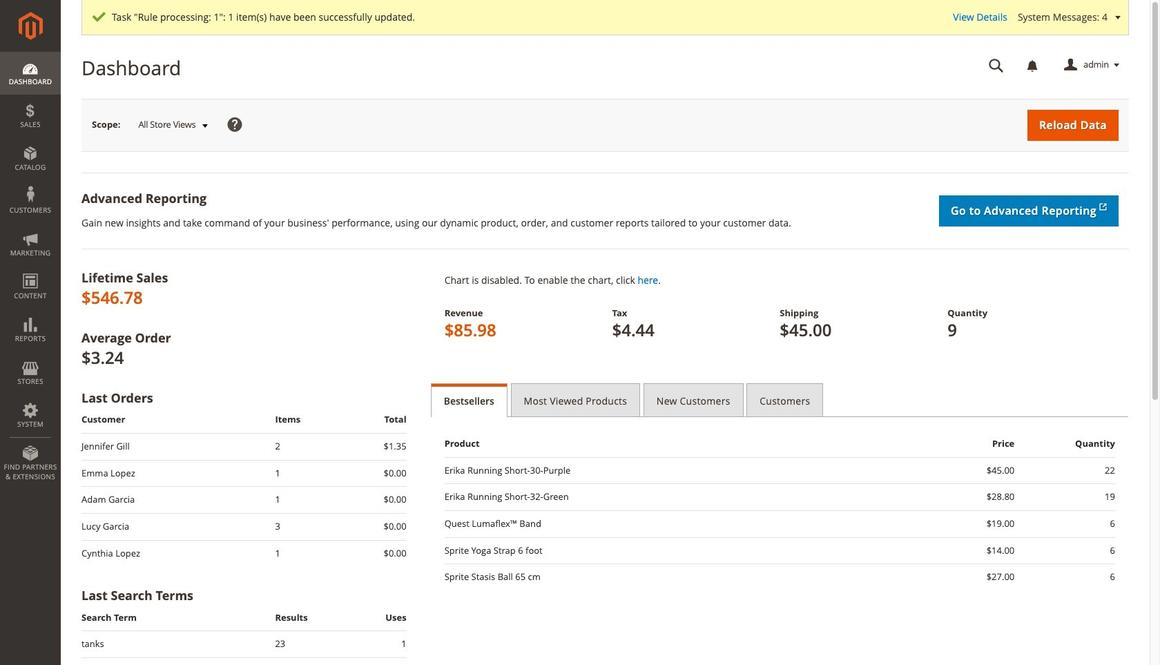 Task type: vqa. For each thing, say whether or not it's contained in the screenshot.
tab
yes



Task type: locate. For each thing, give the bounding box(es) containing it.
magento admin panel image
[[18, 12, 42, 40]]

menu bar
[[0, 52, 61, 488]]

tab
[[747, 383, 824, 417]]

tab list
[[431, 383, 1129, 417]]



